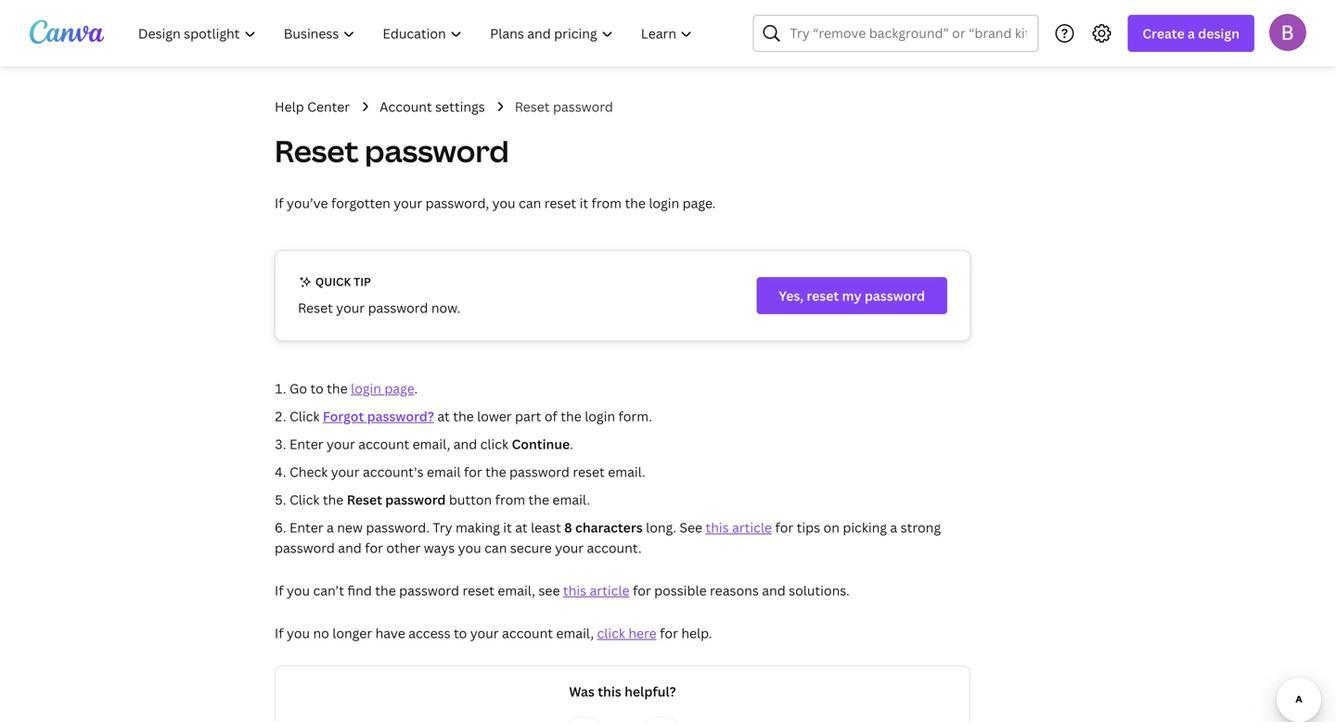 Task type: describe. For each thing, give the bounding box(es) containing it.
possible
[[654, 582, 707, 600]]

1 vertical spatial article
[[590, 582, 630, 600]]

password.
[[366, 519, 430, 537]]

password?
[[367, 408, 434, 425]]

longer
[[332, 625, 372, 643]]

account's
[[363, 463, 424, 481]]

helpful?
[[625, 683, 676, 701]]

1 vertical spatial login
[[351, 380, 381, 398]]

create
[[1143, 25, 1185, 42]]

create a design
[[1143, 25, 1240, 42]]

forgotten
[[331, 194, 391, 212]]

2 horizontal spatial email,
[[556, 625, 594, 643]]

a for design
[[1188, 25, 1195, 42]]

help center link
[[275, 97, 350, 117]]

the left lower
[[453, 408, 474, 425]]

check
[[289, 463, 328, 481]]

click for click
[[289, 408, 320, 425]]

lower
[[477, 408, 512, 425]]

1 horizontal spatial at
[[515, 519, 528, 537]]

long.
[[646, 519, 676, 537]]

the left page.
[[625, 194, 646, 212]]

for left the tips
[[775, 519, 794, 537]]

your down quick tip
[[336, 299, 365, 317]]

of
[[545, 408, 558, 425]]

password inside 'yes, reset my password' 'link'
[[865, 287, 925, 305]]

tips
[[797, 519, 820, 537]]

button
[[449, 491, 492, 509]]

if you can't find the password reset email, see this article for possible reasons and solutions.
[[275, 582, 850, 600]]

account settings link
[[380, 97, 485, 117]]

if you no longer have access to your account email, click here for help.
[[275, 625, 712, 643]]

enter your account email, and click continue .
[[289, 436, 573, 453]]

reasons
[[710, 582, 759, 600]]

reset your password now.
[[298, 299, 461, 317]]

account.
[[587, 540, 642, 557]]

reset down help center
[[275, 131, 359, 171]]

for left possible
[[633, 582, 651, 600]]

forgot
[[323, 408, 364, 425]]

password inside for tips on picking a strong password and for other ways you can secure your account.
[[275, 540, 335, 557]]

top level navigation element
[[126, 15, 708, 52]]

picking
[[843, 519, 887, 537]]

email
[[427, 463, 461, 481]]

help center
[[275, 98, 350, 116]]

1 vertical spatial reset password
[[275, 131, 509, 171]]

account settings
[[380, 98, 485, 116]]

help.
[[681, 625, 712, 643]]

secure
[[510, 540, 552, 557]]

click the reset password button from the email.
[[289, 491, 590, 509]]

0 vertical spatial to
[[310, 380, 324, 398]]

0 vertical spatial and
[[453, 436, 477, 453]]

reset inside 'link'
[[807, 287, 839, 305]]

1 horizontal spatial account
[[502, 625, 553, 643]]

enter for enter your account email, and click continue .
[[289, 436, 323, 453]]

if for if you no longer have access to your account email, click here for help.
[[275, 625, 284, 643]]

account
[[380, 98, 432, 116]]

my
[[842, 287, 862, 305]]

form.
[[618, 408, 652, 425]]

reset up new in the left of the page
[[347, 491, 382, 509]]

0 horizontal spatial from
[[495, 491, 525, 509]]

for left other
[[365, 540, 383, 557]]

0 horizontal spatial .
[[414, 380, 418, 398]]

tip
[[354, 274, 371, 290]]

have
[[375, 625, 405, 643]]

part
[[515, 408, 541, 425]]

go
[[289, 380, 307, 398]]

making
[[456, 519, 500, 537]]

new
[[337, 519, 363, 537]]

you left can't
[[287, 582, 310, 600]]

other
[[386, 540, 421, 557]]

forgot password? link
[[323, 408, 434, 425]]

for up button
[[464, 463, 482, 481]]

the up forgot
[[327, 380, 348, 398]]

create a design button
[[1128, 15, 1255, 52]]

yes, reset my password
[[779, 287, 925, 305]]

access
[[408, 625, 451, 643]]

0 vertical spatial this
[[706, 519, 729, 537]]

click forgot password? at the lower part of the login form.
[[289, 408, 652, 425]]

1 horizontal spatial reset password
[[515, 98, 613, 116]]

solutions.
[[789, 582, 850, 600]]

for tips on picking a strong password and for other ways you can secure your account.
[[275, 519, 941, 557]]

1 horizontal spatial from
[[592, 194, 622, 212]]

center
[[307, 98, 350, 116]]

you left no
[[287, 625, 310, 643]]

click for click the
[[289, 491, 320, 509]]

continue
[[512, 436, 570, 453]]

password inside the reset password link
[[553, 98, 613, 116]]

was
[[569, 683, 595, 701]]

0 horizontal spatial email,
[[413, 436, 450, 453]]



Task type: locate. For each thing, give the bounding box(es) containing it.
1 horizontal spatial click
[[597, 625, 625, 643]]

8
[[564, 519, 572, 537]]

1 vertical spatial at
[[515, 519, 528, 537]]

0 horizontal spatial can
[[484, 540, 507, 557]]

1 horizontal spatial to
[[454, 625, 467, 643]]

a left design
[[1188, 25, 1195, 42]]

go to the login page .
[[289, 380, 418, 398]]

at up "enter your account email, and click continue ."
[[437, 408, 450, 425]]

to right the "access"
[[454, 625, 467, 643]]

1 enter from the top
[[289, 436, 323, 453]]

the up button
[[485, 463, 506, 481]]

login page link
[[351, 380, 414, 398]]

enter a new password. try making it at least 8 characters long. see this article
[[289, 519, 772, 537]]

login
[[649, 194, 679, 212], [351, 380, 381, 398], [585, 408, 615, 425]]

1 vertical spatial .
[[570, 436, 573, 453]]

this right was
[[598, 683, 621, 701]]

0 horizontal spatial this
[[563, 582, 586, 600]]

can inside for tips on picking a strong password and for other ways you can secure your account.
[[484, 540, 507, 557]]

reset right settings
[[515, 98, 550, 116]]

if
[[275, 194, 284, 212], [275, 582, 284, 600], [275, 625, 284, 643]]

email, left the see
[[498, 582, 535, 600]]

0 vertical spatial at
[[437, 408, 450, 425]]

email,
[[413, 436, 450, 453], [498, 582, 535, 600], [556, 625, 594, 643]]

reset
[[544, 194, 576, 212], [807, 287, 839, 305], [573, 463, 605, 481], [463, 582, 494, 600]]

click down lower
[[480, 436, 509, 453]]

this article link down account.
[[563, 582, 630, 600]]

your inside for tips on picking a strong password and for other ways you can secure your account.
[[555, 540, 584, 557]]

and
[[453, 436, 477, 453], [338, 540, 362, 557], [762, 582, 786, 600]]

1 horizontal spatial this
[[598, 683, 621, 701]]

account down forgot password? link
[[358, 436, 409, 453]]

this article link right see
[[706, 519, 772, 537]]

click left 'here'
[[597, 625, 625, 643]]

this right the see
[[563, 582, 586, 600]]

a
[[1188, 25, 1195, 42], [327, 519, 334, 537], [890, 519, 897, 537]]

characters
[[575, 519, 643, 537]]

1 click from the top
[[289, 408, 320, 425]]

1 vertical spatial click
[[597, 625, 625, 643]]

1 vertical spatial this article link
[[563, 582, 630, 600]]

reset
[[515, 98, 550, 116], [275, 131, 359, 171], [298, 299, 333, 317], [347, 491, 382, 509]]

0 vertical spatial enter
[[289, 436, 323, 453]]

your right the forgotten
[[394, 194, 422, 212]]

0 vertical spatial this article link
[[706, 519, 772, 537]]

can't
[[313, 582, 344, 600]]

can right the password,
[[519, 194, 541, 212]]

1 vertical spatial this
[[563, 582, 586, 600]]

0 vertical spatial login
[[649, 194, 679, 212]]

2 if from the top
[[275, 582, 284, 600]]

reset down quick
[[298, 299, 333, 317]]

0 vertical spatial email,
[[413, 436, 450, 453]]

1 vertical spatial click
[[289, 491, 320, 509]]

the right of
[[561, 408, 582, 425]]

the right find
[[375, 582, 396, 600]]

0 horizontal spatial reset password
[[275, 131, 509, 171]]

1 horizontal spatial and
[[453, 436, 477, 453]]

try
[[433, 519, 452, 537]]

can down the making
[[484, 540, 507, 557]]

your down forgot
[[327, 436, 355, 453]]

1 horizontal spatial this article link
[[706, 519, 772, 537]]

0 vertical spatial from
[[592, 194, 622, 212]]

for
[[464, 463, 482, 481], [775, 519, 794, 537], [365, 540, 383, 557], [633, 582, 651, 600], [660, 625, 678, 643]]

0 horizontal spatial a
[[327, 519, 334, 537]]

a left strong
[[890, 519, 897, 537]]

0 horizontal spatial click
[[480, 436, 509, 453]]

you right the password,
[[492, 194, 516, 212]]

0 horizontal spatial it
[[503, 519, 512, 537]]

2 vertical spatial login
[[585, 408, 615, 425]]

1 vertical spatial to
[[454, 625, 467, 643]]

if left can't
[[275, 582, 284, 600]]

click down 'check'
[[289, 491, 320, 509]]

bob builder image
[[1269, 14, 1306, 51]]

you've
[[287, 194, 328, 212]]

the
[[625, 194, 646, 212], [327, 380, 348, 398], [453, 408, 474, 425], [561, 408, 582, 425], [485, 463, 506, 481], [323, 491, 344, 509], [528, 491, 549, 509], [375, 582, 396, 600]]

if you've forgotten your password, you can reset it from the login page.
[[275, 194, 716, 212]]

it
[[580, 194, 588, 212], [503, 519, 512, 537]]

email. up 8
[[552, 491, 590, 509]]

0 vertical spatial article
[[732, 519, 772, 537]]

0 horizontal spatial and
[[338, 540, 362, 557]]

settings
[[435, 98, 485, 116]]

quick
[[315, 274, 351, 290]]

1 horizontal spatial it
[[580, 194, 588, 212]]

check your account's email for the password reset email.
[[289, 463, 646, 481]]

0 horizontal spatial login
[[351, 380, 381, 398]]

2 vertical spatial this
[[598, 683, 621, 701]]

1 horizontal spatial .
[[570, 436, 573, 453]]

page.
[[683, 194, 716, 212]]

1 vertical spatial account
[[502, 625, 553, 643]]

Try "remove background" or "brand kit" search field
[[790, 16, 1027, 51]]

find
[[347, 582, 372, 600]]

0 horizontal spatial account
[[358, 436, 409, 453]]

your right 'check'
[[331, 463, 360, 481]]

no
[[313, 625, 329, 643]]

article down account.
[[590, 582, 630, 600]]

from up enter a new password. try making it at least 8 characters long. see this article
[[495, 491, 525, 509]]

0 vertical spatial click
[[480, 436, 509, 453]]

to
[[310, 380, 324, 398], [454, 625, 467, 643]]

reset password link
[[515, 97, 613, 117]]

your down 8
[[555, 540, 584, 557]]

email, down if you can't find the password reset email, see this article for possible reasons and solutions. on the bottom of page
[[556, 625, 594, 643]]

2 click from the top
[[289, 491, 320, 509]]

1 horizontal spatial a
[[890, 519, 897, 537]]

article left the tips
[[732, 519, 772, 537]]

2 enter from the top
[[289, 519, 323, 537]]

and right reasons
[[762, 582, 786, 600]]

1 vertical spatial from
[[495, 491, 525, 509]]

for right 'here'
[[660, 625, 678, 643]]

on
[[824, 519, 840, 537]]

enter
[[289, 436, 323, 453], [289, 519, 323, 537]]

this right see
[[706, 519, 729, 537]]

ways
[[424, 540, 455, 557]]

if left no
[[275, 625, 284, 643]]

and down new in the left of the page
[[338, 540, 362, 557]]

a left new in the left of the page
[[327, 519, 334, 537]]

0 horizontal spatial email.
[[552, 491, 590, 509]]

was this helpful?
[[569, 683, 676, 701]]

design
[[1198, 25, 1240, 42]]

1 if from the top
[[275, 194, 284, 212]]

if for if you've forgotten your password, you can reset it from the login page.
[[275, 194, 284, 212]]

least
[[531, 519, 561, 537]]

1 vertical spatial email,
[[498, 582, 535, 600]]

0 horizontal spatial article
[[590, 582, 630, 600]]

now.
[[431, 299, 461, 317]]

1 vertical spatial enter
[[289, 519, 323, 537]]

0 vertical spatial click
[[289, 408, 320, 425]]

login up forgot password? link
[[351, 380, 381, 398]]

1 vertical spatial it
[[503, 519, 512, 537]]

see
[[680, 519, 702, 537]]

click
[[480, 436, 509, 453], [597, 625, 625, 643]]

the up least
[[528, 491, 549, 509]]

the up new in the left of the page
[[323, 491, 344, 509]]

yes, reset my password link
[[757, 277, 947, 315]]

at
[[437, 408, 450, 425], [515, 519, 528, 537]]

from left page.
[[592, 194, 622, 212]]

0 vertical spatial account
[[358, 436, 409, 453]]

click here link
[[597, 625, 657, 643]]

2 vertical spatial email,
[[556, 625, 594, 643]]

3 if from the top
[[275, 625, 284, 643]]

strong
[[901, 519, 941, 537]]

0 vertical spatial .
[[414, 380, 418, 398]]

0 vertical spatial can
[[519, 194, 541, 212]]

login left form.
[[585, 408, 615, 425]]

from
[[592, 194, 622, 212], [495, 491, 525, 509]]

password,
[[426, 194, 489, 212]]

0 horizontal spatial to
[[310, 380, 324, 398]]

a inside dropdown button
[[1188, 25, 1195, 42]]

1 horizontal spatial email,
[[498, 582, 535, 600]]

2 horizontal spatial and
[[762, 582, 786, 600]]

1 horizontal spatial article
[[732, 519, 772, 537]]

0 vertical spatial reset password
[[515, 98, 613, 116]]

2 horizontal spatial login
[[649, 194, 679, 212]]

enter for enter a new password. try making it at least 8 characters long. see this article
[[289, 519, 323, 537]]

a inside for tips on picking a strong password and for other ways you can secure your account.
[[890, 519, 897, 537]]

click down go
[[289, 408, 320, 425]]

0 vertical spatial email.
[[608, 463, 646, 481]]

.
[[414, 380, 418, 398], [570, 436, 573, 453]]

this
[[706, 519, 729, 537], [563, 582, 586, 600], [598, 683, 621, 701]]

login left page.
[[649, 194, 679, 212]]

1 vertical spatial email.
[[552, 491, 590, 509]]

to right go
[[310, 380, 324, 398]]

and up check your account's email for the password reset email.
[[453, 436, 477, 453]]

your
[[394, 194, 422, 212], [336, 299, 365, 317], [327, 436, 355, 453], [331, 463, 360, 481], [555, 540, 584, 557], [470, 625, 499, 643]]

account down the see
[[502, 625, 553, 643]]

see
[[539, 582, 560, 600]]

your right the "access"
[[470, 625, 499, 643]]

0 horizontal spatial this article link
[[563, 582, 630, 600]]

2 horizontal spatial a
[[1188, 25, 1195, 42]]

click
[[289, 408, 320, 425], [289, 491, 320, 509]]

you inside for tips on picking a strong password and for other ways you can secure your account.
[[458, 540, 481, 557]]

email. down form.
[[608, 463, 646, 481]]

2 vertical spatial if
[[275, 625, 284, 643]]

if for if you can't find the password reset email, see this article for possible reasons and solutions.
[[275, 582, 284, 600]]

2 vertical spatial and
[[762, 582, 786, 600]]

at up secure
[[515, 519, 528, 537]]

quick tip
[[313, 274, 371, 290]]

yes,
[[779, 287, 804, 305]]

you down the making
[[458, 540, 481, 557]]

email.
[[608, 463, 646, 481], [552, 491, 590, 509]]

email, up email
[[413, 436, 450, 453]]

here
[[628, 625, 657, 643]]

help
[[275, 98, 304, 116]]

0 horizontal spatial at
[[437, 408, 450, 425]]

1 vertical spatial can
[[484, 540, 507, 557]]

and inside for tips on picking a strong password and for other ways you can secure your account.
[[338, 540, 362, 557]]

a for new
[[327, 519, 334, 537]]

reset inside the reset password link
[[515, 98, 550, 116]]

0 vertical spatial it
[[580, 194, 588, 212]]

account
[[358, 436, 409, 453], [502, 625, 553, 643]]

1 horizontal spatial can
[[519, 194, 541, 212]]

1 vertical spatial and
[[338, 540, 362, 557]]

page
[[384, 380, 414, 398]]

enter left new in the left of the page
[[289, 519, 323, 537]]

1 horizontal spatial email.
[[608, 463, 646, 481]]

2 horizontal spatial this
[[706, 519, 729, 537]]

1 vertical spatial if
[[275, 582, 284, 600]]

if left the you've
[[275, 194, 284, 212]]

0 vertical spatial if
[[275, 194, 284, 212]]

enter up 'check'
[[289, 436, 323, 453]]

1 horizontal spatial login
[[585, 408, 615, 425]]



Task type: vqa. For each thing, say whether or not it's contained in the screenshot.
the can inside the for tips on picking a strong password and for other ways you can secure your account.
yes



